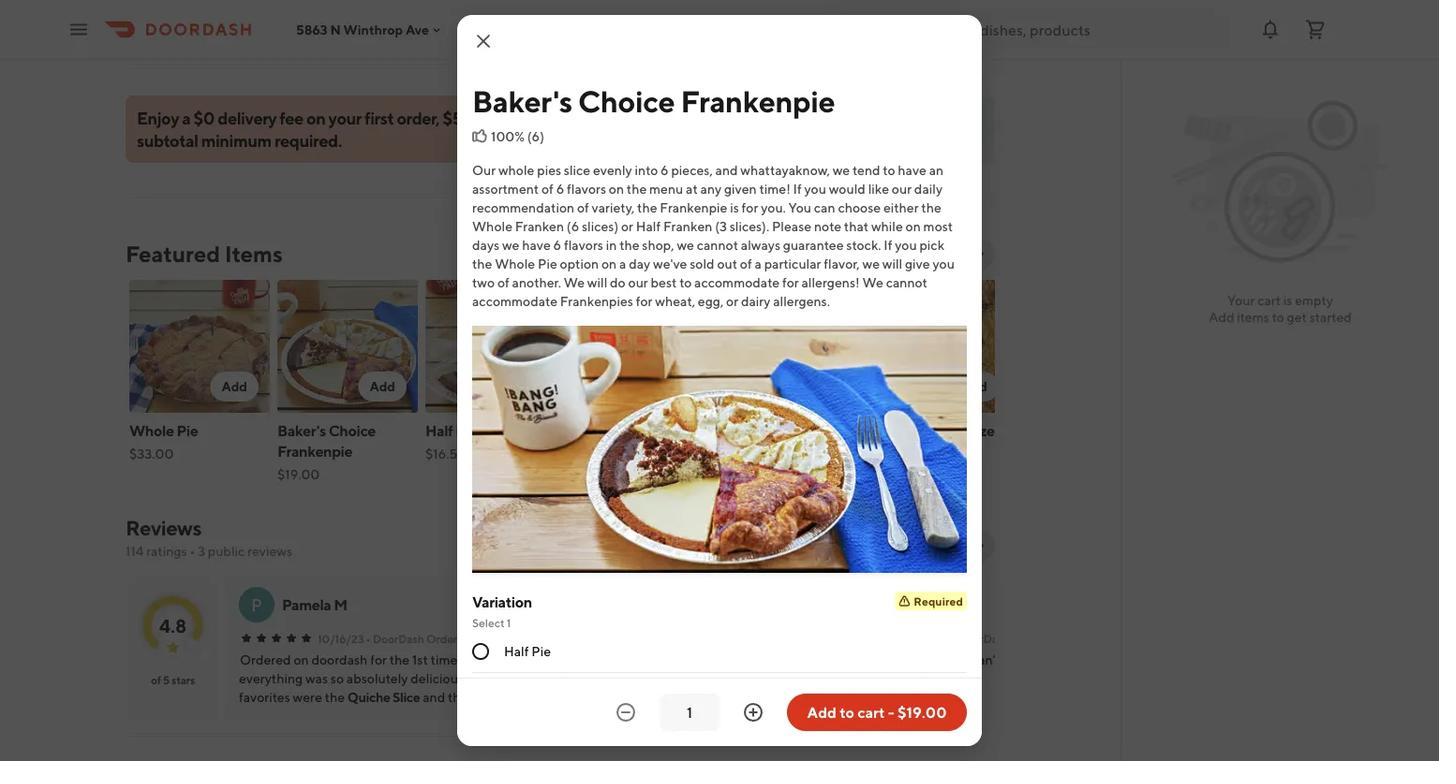 Task type: locate. For each thing, give the bounding box(es) containing it.
add button for half pie
[[506, 372, 555, 402]]

0 horizontal spatial quiche
[[347, 690, 390, 706]]

0 horizontal spatial pot
[[573, 422, 597, 440]]

is inside your cart is empty add items to get started
[[1283, 293, 1292, 308]]

0 vertical spatial cannot
[[697, 238, 738, 253]]

most
[[923, 219, 953, 234]]

0 vertical spatial or
[[621, 219, 633, 234]]

None radio
[[896, 2, 995, 40]]

0 horizontal spatial sized
[[818, 422, 854, 440]]

1 horizontal spatial baker's
[[472, 83, 572, 119]]

1 horizontal spatial have
[[898, 163, 927, 178]]

pot
[[573, 422, 597, 440], [721, 422, 745, 440]]

your
[[328, 108, 362, 128]]

you down pick
[[933, 256, 955, 272]]

0 horizontal spatial $19.00
[[277, 467, 320, 483]]

1 franken from the left
[[515, 219, 564, 234]]

family down pot pie family sized image
[[772, 422, 815, 440]]

0 horizontal spatial $42.00
[[721, 446, 766, 462]]

you up give
[[895, 238, 917, 253]]

3 add button from the left
[[506, 372, 555, 402]]

or
[[621, 219, 633, 234], [726, 294, 738, 309]]

alyssa d
[[874, 596, 930, 614]]

we down stock.
[[862, 256, 880, 272]]

1 vertical spatial $19.00
[[898, 704, 947, 722]]

shop,
[[642, 238, 674, 253]]

next button of carousel image
[[973, 246, 988, 261]]

whole up days
[[472, 219, 513, 234]]

we down stock.
[[862, 275, 883, 290]]

for down the particular
[[782, 275, 799, 290]]

an
[[929, 163, 944, 178]]

1 vertical spatial or
[[726, 294, 738, 309]]

required
[[914, 595, 963, 608]]

previous button of carousel image
[[935, 246, 950, 261]]

order methods option group
[[812, 2, 995, 40]]

0 vertical spatial $19.00
[[277, 467, 320, 483]]

half down 1 at the bottom left
[[504, 644, 529, 660]]

0 horizontal spatial franken
[[515, 219, 564, 234]]

add button
[[210, 372, 259, 402], [358, 372, 407, 402], [506, 372, 555, 402], [654, 372, 703, 402], [802, 372, 851, 402], [950, 372, 999, 402]]

pie inside pot pie family sized $42.00
[[748, 422, 769, 440]]

to left get
[[1272, 310, 1284, 325]]

our
[[892, 181, 912, 197], [628, 275, 648, 290]]

1 vertical spatial quiche
[[347, 690, 390, 706]]

2 add button from the left
[[358, 372, 407, 402]]

next image
[[973, 539, 988, 554]]

half inside half pie $16.50
[[425, 422, 453, 440]]

0 vertical spatial if
[[793, 181, 802, 197]]

half inside our whole pies slice evenly into 6 pieces, and whattayaknow, we tend to have an assortment of 6 flavors on the menu at any given time! if you would like our daily recommendation of variety, the frankenpie is for you. you can choose either the whole franken (6 slices) or half franken (3 slices).  please note that while on most days we have 6 flavors in the shop, we cannot always guarantee stock. if you pick the whole pie option on a day we've sold out of a particular flavor, we will give you two of another.  we will do our best to accommodate for allergens! we cannot accommodate frankenpies for wheat, egg, or dairy allergens.
[[636, 219, 661, 234]]

of 5 stars
[[151, 674, 195, 687]]

0 horizontal spatial have
[[522, 238, 551, 253]]

a left the $0
[[182, 108, 191, 128]]

whole
[[472, 219, 513, 234], [495, 256, 535, 272], [129, 422, 174, 440]]

is down given
[[730, 200, 739, 216]]

5 add button from the left
[[802, 372, 851, 402]]

will left give
[[882, 256, 902, 272]]

(6
[[567, 219, 579, 234]]

for
[[742, 200, 758, 216], [782, 275, 799, 290], [636, 294, 653, 309]]

half up shop,
[[636, 219, 661, 234]]

pie inside whole pie $33.00
[[177, 422, 198, 440]]

1 $42.00 from the left
[[721, 446, 766, 462]]

1 we from the left
[[564, 275, 585, 290]]

0 vertical spatial 6
[[661, 163, 669, 178]]

choice
[[578, 83, 675, 119], [329, 422, 376, 440]]

0 vertical spatial half
[[636, 219, 661, 234]]

if up you
[[793, 181, 802, 197]]

$42.00 inside quiche family sized $42.00
[[870, 446, 914, 462]]

whole up $33.00
[[129, 422, 174, 440]]

fee up expanded
[[231, 10, 251, 26]]

0 horizontal spatial family
[[772, 422, 815, 440]]

1 horizontal spatial family
[[921, 422, 965, 440]]

3
[[198, 544, 205, 559]]

doordash down required
[[958, 632, 1010, 646]]

stars
[[172, 674, 195, 687]]

1 horizontal spatial cannot
[[886, 275, 928, 290]]

0 horizontal spatial review
[[853, 538, 898, 554]]

on up required.
[[306, 108, 325, 128]]

please
[[772, 219, 812, 234]]

2 sized from the left
[[967, 422, 1004, 440]]

pie up $12.00
[[600, 422, 621, 440]]

1 vertical spatial baker's
[[277, 422, 326, 440]]

1 vertical spatial cart
[[857, 704, 885, 722]]

delivery inside option
[[834, 6, 885, 21]]

2 family from the left
[[921, 422, 965, 440]]

while
[[871, 219, 903, 234]]

4 add button from the left
[[654, 372, 703, 402]]

add inside add review button
[[824, 538, 850, 554]]

featured items heading
[[126, 239, 283, 269]]

of left 5
[[151, 674, 161, 687]]

accommodate down another.
[[472, 294, 557, 309]]

1 horizontal spatial $42.00
[[870, 446, 914, 462]]

0 vertical spatial frankenpie
[[681, 83, 835, 119]]

1 pot from the left
[[573, 422, 597, 440]]

select
[[472, 617, 505, 630]]

baker's inside baker's choice frankenpie $19.00
[[277, 422, 326, 440]]

pot inside pot pie family sized $42.00
[[721, 422, 745, 440]]

0 horizontal spatial accommodate
[[472, 294, 557, 309]]

2 vertical spatial frankenpie
[[277, 443, 352, 461]]

pickup 15 min
[[930, 6, 973, 35]]

variety,
[[592, 200, 635, 216]]

2 pot from the left
[[721, 422, 745, 440]]

expanded range delivery • 5.2 mi
[[189, 44, 389, 59]]

fee up required.
[[280, 108, 303, 128]]

1 horizontal spatial $19.00
[[898, 704, 947, 722]]

pie down whole pie image
[[177, 422, 198, 440]]

• left 5.2
[[345, 44, 351, 59]]

0 vertical spatial choice
[[578, 83, 675, 119]]

we right days
[[502, 238, 519, 253]]

cart
[[1258, 293, 1281, 308], [857, 704, 885, 722]]

1 horizontal spatial cart
[[1258, 293, 1281, 308]]

delivery
[[834, 6, 885, 21], [293, 44, 343, 59]]

pie inside half pie $16.50
[[456, 422, 477, 440]]

cannot down give
[[886, 275, 928, 290]]

0 horizontal spatial doordash
[[373, 632, 424, 646]]

whole inside whole pie $33.00
[[129, 422, 174, 440]]

$19.00 inside button
[[898, 704, 947, 722]]

baker's choice frankenpie image
[[277, 280, 418, 413], [472, 326, 967, 573]]

(3
[[715, 219, 727, 234]]

alyssa
[[874, 596, 916, 614]]

given
[[724, 181, 757, 197]]

0 horizontal spatial fee
[[231, 10, 251, 26]]

0 vertical spatial is
[[730, 200, 739, 216]]

0 horizontal spatial delivery
[[293, 44, 343, 59]]

1 horizontal spatial pot
[[721, 422, 745, 440]]

6 up the option
[[553, 238, 561, 253]]

cart up items
[[1258, 293, 1281, 308]]

our down day
[[628, 275, 648, 290]]

2 vertical spatial half
[[504, 644, 529, 660]]

sized inside pot pie family sized $42.00
[[818, 422, 854, 440]]

fee
[[231, 10, 251, 26], [280, 108, 303, 128]]

6 down pies
[[556, 181, 564, 197]]

1 horizontal spatial delivery
[[834, 6, 885, 21]]

cannot down (3
[[697, 238, 738, 253]]

Current quantity is 1 number field
[[671, 703, 708, 723]]

cart left -
[[857, 704, 885, 722]]

half up $16.50
[[425, 422, 453, 440]]

we up would at the top of page
[[833, 163, 850, 178]]

0 horizontal spatial if
[[793, 181, 802, 197]]

2 vertical spatial whole
[[129, 422, 174, 440]]

• left 3
[[190, 544, 195, 559]]

at
[[686, 181, 698, 197]]

tend
[[853, 163, 880, 178]]

pie up $16.50
[[456, 422, 477, 440]]

to left -
[[840, 704, 854, 722]]

1 vertical spatial accommodate
[[472, 294, 557, 309]]

reviews
[[126, 516, 201, 541]]

pot for pot pie
[[573, 422, 597, 440]]

is inside our whole pies slice evenly into 6 pieces, and whattayaknow, we tend to have an assortment of 6 flavors on the menu at any given time! if you would like our daily recommendation of variety, the frankenpie is for you. you can choose either the whole franken (6 slices) or half franken (3 slices).  please note that while on most days we have 6 flavors in the shop, we cannot always guarantee stock. if you pick the whole pie option on a day we've sold out of a particular flavor, we will give you two of another.  we will do our best to accommodate for allergens! we cannot accommodate frankenpies for wheat, egg, or dairy allergens.
[[730, 200, 739, 216]]

have
[[898, 163, 927, 178], [522, 238, 551, 253]]

1 add button from the left
[[210, 372, 259, 402]]

wheat,
[[655, 294, 695, 309]]

1 horizontal spatial or
[[726, 294, 738, 309]]

1 doordash from the left
[[373, 632, 424, 646]]

evenly
[[593, 163, 632, 178]]

pie down pot pie family sized image
[[748, 422, 769, 440]]

1 vertical spatial fee
[[280, 108, 303, 128]]

1 vertical spatial 6
[[556, 181, 564, 197]]

pie up another.
[[538, 256, 557, 272]]

will
[[882, 256, 902, 272], [587, 275, 607, 290]]

frankenpie inside our whole pies slice evenly into 6 pieces, and whattayaknow, we tend to have an assortment of 6 flavors on the menu at any given time! if you would like our daily recommendation of variety, the frankenpie is for you. you can choose either the whole franken (6 slices) or half franken (3 slices).  please note that while on most days we have 6 flavors in the shop, we cannot always guarantee stock. if you pick the whole pie option on a day we've sold out of a particular flavor, we will give you two of another.  we will do our best to accommodate for allergens! we cannot accommodate frankenpies for wheat, egg, or dairy allergens.
[[660, 200, 727, 216]]

0 horizontal spatial our
[[628, 275, 648, 290]]

pie for pot pie
[[600, 422, 621, 440]]

of right two
[[497, 275, 509, 290]]

we up we've
[[677, 238, 694, 253]]

public
[[208, 544, 245, 559]]

on
[[306, 108, 325, 128], [609, 181, 624, 197], [906, 219, 921, 234], [602, 256, 617, 272]]

pot inside pot pie $12.00
[[573, 422, 597, 440]]

accommodate down out
[[694, 275, 780, 290]]

1 horizontal spatial is
[[1283, 293, 1292, 308]]

we down the option
[[564, 275, 585, 290]]

1 vertical spatial review
[[1012, 632, 1049, 646]]

whole up another.
[[495, 256, 535, 272]]

6 right into
[[661, 163, 669, 178]]

1 vertical spatial delivery
[[293, 44, 343, 59]]

to up like
[[883, 163, 895, 178]]

sized inside quiche family sized $42.00
[[967, 422, 1004, 440]]

your cart is empty add items to get started
[[1209, 293, 1352, 325]]

save
[[757, 13, 786, 29]]

a
[[182, 108, 191, 128], [619, 256, 626, 272], [755, 256, 762, 272]]

the
[[627, 181, 647, 197], [637, 200, 657, 216], [921, 200, 941, 216], [619, 238, 640, 253], [472, 256, 492, 272]]

0 vertical spatial review
[[853, 538, 898, 554]]

have up another.
[[522, 238, 551, 253]]

1 horizontal spatial accommodate
[[694, 275, 780, 290]]

$19.00
[[277, 467, 320, 483], [898, 704, 947, 722]]

flavors down slice
[[567, 181, 606, 197]]

quiche slice
[[347, 690, 420, 706]]

1 horizontal spatial half
[[504, 644, 529, 660]]

1 horizontal spatial our
[[892, 181, 912, 197]]

that
[[844, 219, 869, 234]]

quiche for slice
[[347, 690, 390, 706]]

2 vertical spatial 6
[[553, 238, 561, 253]]

franken left (3
[[663, 219, 712, 234]]

for down 'best'
[[636, 294, 653, 309]]

accommodate
[[694, 275, 780, 290], [472, 294, 557, 309]]

you up can
[[804, 181, 826, 197]]

another.
[[512, 275, 561, 290]]

delivery for delivery time
[[339, 10, 386, 25]]

0 vertical spatial you
[[804, 181, 826, 197]]

of up '(6'
[[577, 200, 589, 216]]

1 horizontal spatial we
[[862, 275, 883, 290]]

and
[[715, 163, 738, 178]]

half
[[636, 219, 661, 234], [425, 422, 453, 440], [504, 644, 529, 660]]

1 vertical spatial will
[[587, 275, 607, 290]]

pie inside pot pie $12.00
[[600, 422, 621, 440]]

0 vertical spatial our
[[892, 181, 912, 197]]

reviews link
[[126, 516, 201, 541]]

0 vertical spatial quiche
[[870, 422, 918, 440]]

m
[[334, 596, 347, 614]]

or right egg,
[[726, 294, 738, 309]]

allergens!
[[802, 275, 860, 290]]

delivery inside "enjoy a $0 delivery fee on your first order, $5 subtotal minimum required."
[[218, 108, 277, 128]]

baker's for baker's choice frankenpie $19.00
[[277, 422, 326, 440]]

1 sized from the left
[[818, 422, 854, 440]]

order,
[[397, 108, 440, 128]]

2 vertical spatial you
[[933, 256, 955, 272]]

1 horizontal spatial you
[[895, 238, 917, 253]]

2 doordash from the left
[[958, 632, 1010, 646]]

• right 10/16/23 on the left bottom of page
[[366, 632, 371, 646]]

family inside pot pie family sized $42.00
[[772, 422, 815, 440]]

choice inside dialog
[[578, 83, 675, 119]]

choice inside baker's choice frankenpie $19.00
[[329, 422, 376, 440]]

0 horizontal spatial for
[[636, 294, 653, 309]]

0 vertical spatial cart
[[1258, 293, 1281, 308]]

baker's inside dialog
[[472, 83, 572, 119]]

0 vertical spatial baker's
[[472, 83, 572, 119]]

choose
[[838, 200, 881, 216]]

of right out
[[740, 256, 752, 272]]

delivery down 5863
[[293, 44, 343, 59]]

doordash left the order
[[373, 632, 424, 646]]

our whole pies slice evenly into 6 pieces, and whattayaknow, we tend to have an assortment of 6 flavors on the menu at any given time! if you would like our daily recommendation of variety, the frankenpie is for you. you can choose either the whole franken (6 slices) or half franken (3 slices).  please note that while on most days we have 6 flavors in the shop, we cannot always guarantee stock. if you pick the whole pie option on a day we've sold out of a particular flavor, we will give you two of another.  we will do our best to accommodate for allergens! we cannot accommodate frankenpies for wheat, egg, or dairy allergens.
[[472, 163, 955, 309]]

1 horizontal spatial sized
[[967, 422, 1004, 440]]

a down always
[[755, 256, 762, 272]]

1 family from the left
[[772, 422, 815, 440]]

0 vertical spatial will
[[882, 256, 902, 272]]

min
[[949, 22, 968, 35]]

pie inside our whole pies slice evenly into 6 pieces, and whattayaknow, we tend to have an assortment of 6 flavors on the menu at any given time! if you would like our daily recommendation of variety, the frankenpie is for you. you can choose either the whole franken (6 slices) or half franken (3 slices).  please note that while on most days we have 6 flavors in the shop, we cannot always guarantee stock. if you pick the whole pie option on a day we've sold out of a particular flavor, we will give you two of another.  we will do our best to accommodate for allergens! we cannot accommodate frankenpies for wheat, egg, or dairy allergens.
[[538, 256, 557, 272]]

0 horizontal spatial cart
[[857, 704, 885, 722]]

$19.00 inside baker's choice frankenpie $19.00
[[277, 467, 320, 483]]

quiche inside button
[[347, 690, 390, 706]]

0 horizontal spatial cannot
[[697, 238, 738, 253]]

or down the variety,
[[621, 219, 633, 234]]

quiche inside quiche family sized $42.00
[[870, 422, 918, 440]]

if down while
[[884, 238, 892, 253]]

5.2
[[354, 44, 372, 59]]

0 vertical spatial delivery
[[834, 6, 885, 21]]

add for baker's choice frankenpie
[[370, 379, 395, 394]]

1 vertical spatial if
[[884, 238, 892, 253]]

is up get
[[1283, 293, 1292, 308]]

frankenpies
[[560, 294, 633, 309]]

6 add button from the left
[[950, 372, 999, 402]]

pickup
[[930, 6, 973, 21]]

the up two
[[472, 256, 492, 272]]

$16.50
[[425, 446, 467, 462]]

2 $42.00 from the left
[[870, 446, 914, 462]]

family down quiche family sized image in the right of the page
[[921, 422, 965, 440]]

1 vertical spatial is
[[1283, 293, 1292, 308]]

sized
[[818, 422, 854, 440], [967, 422, 1004, 440]]

$12.00
[[573, 446, 615, 462]]

delivery time
[[339, 10, 416, 25]]

note
[[814, 219, 841, 234]]

0 vertical spatial for
[[742, 200, 758, 216]]

for up "slices)."
[[742, 200, 758, 216]]

1 horizontal spatial franken
[[663, 219, 712, 234]]

1 vertical spatial cannot
[[886, 275, 928, 290]]

will up frankenpies
[[587, 275, 607, 290]]

cannot
[[697, 238, 738, 253], [886, 275, 928, 290]]

2 franken from the left
[[663, 219, 712, 234]]

0 horizontal spatial baker's
[[277, 422, 326, 440]]

flavors up the option
[[564, 238, 603, 253]]

delivery right save
[[834, 6, 885, 21]]

$19.00 up reviews
[[277, 467, 320, 483]]

1 vertical spatial choice
[[329, 422, 376, 440]]

a left day
[[619, 256, 626, 272]]

add review
[[824, 538, 898, 554]]

1 vertical spatial for
[[782, 275, 799, 290]]

frankenpie for baker's choice frankenpie
[[681, 83, 835, 119]]

1 horizontal spatial fee
[[280, 108, 303, 128]]

frankenpie inside baker's choice frankenpie $19.00
[[277, 443, 352, 461]]

0 horizontal spatial half
[[425, 422, 453, 440]]

half inside variation 'group'
[[504, 644, 529, 660]]

1 horizontal spatial doordash
[[958, 632, 1010, 646]]

pot pie $12.00
[[573, 422, 621, 462]]

franken down recommendation
[[515, 219, 564, 234]]

half pie image
[[425, 280, 566, 413]]

1 vertical spatial whole
[[495, 256, 535, 272]]

review inside button
[[853, 538, 898, 554]]

pie down 'variation select 1'
[[532, 644, 551, 660]]

have left 'an'
[[898, 163, 927, 178]]

to
[[883, 163, 895, 178], [679, 275, 692, 290], [1272, 310, 1284, 325], [840, 704, 854, 722]]

our up either
[[892, 181, 912, 197]]

$19.00 right -
[[898, 704, 947, 722]]

1 horizontal spatial choice
[[578, 83, 675, 119]]

1 horizontal spatial quiche
[[870, 422, 918, 440]]



Task type: vqa. For each thing, say whether or not it's contained in the screenshot.


Task type: describe. For each thing, give the bounding box(es) containing it.
any
[[700, 181, 722, 197]]

pamela
[[282, 596, 331, 614]]

give
[[905, 256, 930, 272]]

frankenpie for baker's choice frankenpie $19.00
[[277, 443, 352, 461]]

slices).
[[730, 219, 769, 234]]

expanded
[[189, 44, 250, 59]]

menu
[[649, 181, 683, 197]]

• inside "reviews 114 ratings • 3 public reviews"
[[190, 544, 195, 559]]

in
[[606, 238, 617, 253]]

doordash for review
[[958, 632, 1010, 646]]

2 horizontal spatial you
[[933, 256, 955, 272]]

the down the "menu" on the left top
[[637, 200, 657, 216]]

pot pie image
[[573, 280, 714, 413]]

add inside your cart is empty add items to get started
[[1209, 310, 1234, 325]]

open menu image
[[67, 18, 90, 41]]

0 horizontal spatial will
[[587, 275, 607, 290]]

add for whole pie
[[222, 379, 247, 394]]

-
[[888, 704, 895, 722]]

first
[[365, 108, 394, 128]]

Half Pie radio
[[472, 644, 489, 661]]

on inside "enjoy a $0 delivery fee on your first order, $5 subtotal minimum required."
[[306, 108, 325, 128]]

you
[[789, 200, 811, 216]]

1 vertical spatial flavors
[[564, 238, 603, 253]]

add button for quiche family sized
[[950, 372, 999, 402]]

2 horizontal spatial a
[[755, 256, 762, 272]]

none radio containing pickup
[[896, 2, 995, 40]]

time!
[[759, 181, 791, 197]]

add button for whole pie
[[210, 372, 259, 402]]

option
[[560, 256, 599, 272]]

half for half pie $16.50
[[425, 422, 453, 440]]

d
[[919, 596, 930, 614]]

pot pie family sized image
[[721, 280, 862, 413]]

5863 n winthrop ave button
[[296, 22, 444, 37]]

quiche for family
[[870, 422, 918, 440]]

baker's choice frankenpie $19.00
[[277, 422, 376, 483]]

out
[[717, 256, 737, 272]]

1 vertical spatial our
[[628, 275, 648, 290]]

add to cart - $19.00
[[807, 704, 947, 722]]

days
[[472, 238, 500, 253]]

pie for whole pie
[[177, 422, 198, 440]]

egg,
[[698, 294, 724, 309]]

increase quantity by 1 image
[[742, 702, 765, 724]]

1 horizontal spatial a
[[619, 256, 626, 272]]

add button for pot pie
[[654, 372, 703, 402]]

0 vertical spatial have
[[898, 163, 927, 178]]

mi
[[375, 44, 389, 59]]

choice for baker's choice frankenpie
[[578, 83, 675, 119]]

1 horizontal spatial baker's choice frankenpie image
[[472, 326, 967, 573]]

• down required
[[951, 632, 956, 646]]

1 vertical spatial you
[[895, 238, 917, 253]]

on down either
[[906, 219, 921, 234]]

fee inside "enjoy a $0 delivery fee on your first order, $5 subtotal minimum required."
[[280, 108, 303, 128]]

2 we from the left
[[862, 275, 883, 290]]

p
[[251, 595, 262, 615]]

114
[[126, 544, 144, 559]]

2 horizontal spatial for
[[782, 275, 799, 290]]

4.8
[[159, 615, 187, 637]]

half for half pie
[[504, 644, 529, 660]]

half pie $16.50
[[425, 422, 477, 462]]

add for quiche family sized
[[962, 379, 988, 394]]

0 vertical spatial whole
[[472, 219, 513, 234]]

pie for half pie
[[456, 422, 477, 440]]

reviews 114 ratings • 3 public reviews
[[126, 516, 292, 559]]

0 vertical spatial flavors
[[567, 181, 606, 197]]

2 vertical spatial for
[[636, 294, 653, 309]]

cart inside your cart is empty add items to get started
[[1258, 293, 1281, 308]]

$42.00 inside pot pie family sized $42.00
[[721, 446, 766, 462]]

items
[[225, 240, 283, 267]]

100%
[[491, 129, 525, 144]]

range
[[252, 44, 291, 59]]

0 horizontal spatial you
[[804, 181, 826, 197]]

the down daily
[[921, 200, 941, 216]]

to inside button
[[840, 704, 854, 722]]

add inside add to cart - $19.00 button
[[807, 704, 837, 722]]

dairy
[[741, 294, 771, 309]]

5863 n winthrop ave
[[296, 22, 429, 37]]

pot for pot pie family sized
[[721, 422, 745, 440]]

expanded range delivery • 5.2 mi image
[[448, 44, 463, 59]]

half pie
[[504, 644, 551, 660]]

you.
[[761, 200, 786, 216]]

to inside your cart is empty add items to get started
[[1272, 310, 1284, 325]]

enjoy
[[137, 108, 179, 128]]

can
[[814, 200, 835, 216]]

winthrop
[[344, 22, 403, 37]]

pie for pot pie family sized
[[748, 422, 769, 440]]

n
[[330, 22, 341, 37]]

1 horizontal spatial for
[[742, 200, 758, 216]]

family inside quiche family sized $42.00
[[921, 422, 965, 440]]

$0
[[194, 108, 215, 128]]

$5
[[443, 108, 462, 128]]

10/16/23
[[318, 632, 364, 646]]

day
[[629, 256, 650, 272]]

1
[[507, 617, 511, 630]]

0 vertical spatial accommodate
[[694, 275, 780, 290]]

1 horizontal spatial will
[[882, 256, 902, 272]]

baker's choice frankenpie
[[472, 83, 835, 119]]

slice
[[393, 690, 420, 706]]

1 horizontal spatial if
[[884, 238, 892, 253]]

guarantee
[[783, 238, 844, 253]]

order
[[427, 632, 457, 646]]

baker's choice frankenpie dialog
[[457, 15, 982, 762]]

(6)
[[527, 129, 544, 144]]

• doordash review
[[951, 632, 1049, 646]]

enjoy a $0 delivery fee on your first order, $5 subtotal minimum required.
[[137, 108, 462, 150]]

slices)
[[582, 219, 619, 234]]

0 items, open order cart image
[[1304, 18, 1327, 41]]

close baker's choice frankenpie image
[[472, 30, 495, 52]]

add for half pie
[[518, 379, 543, 394]]

either
[[883, 200, 919, 216]]

recommendation
[[472, 200, 574, 216]]

best
[[651, 275, 677, 290]]

1 vertical spatial have
[[522, 238, 551, 253]]

ratings
[[146, 544, 187, 559]]

on down the in on the left top of the page
[[602, 256, 617, 272]]

on up the variety,
[[609, 181, 624, 197]]

100% (6)
[[491, 129, 544, 144]]

add button for baker's choice frankenpie
[[358, 372, 407, 402]]

the right the in on the left top of the page
[[619, 238, 640, 253]]

15
[[935, 22, 946, 35]]

add for pot pie family sized
[[814, 379, 840, 394]]

a inside "enjoy a $0 delivery fee on your first order, $5 subtotal minimum required."
[[182, 108, 191, 128]]

minimum
[[201, 130, 271, 150]]

cart inside add to cart - $19.00 button
[[857, 704, 885, 722]]

pieces,
[[671, 163, 713, 178]]

quiche slice button
[[347, 689, 420, 707]]

add button for pot pie family sized
[[802, 372, 851, 402]]

required.
[[274, 130, 342, 150]]

to up wheat,
[[679, 275, 692, 290]]

pot pie family sized $42.00
[[721, 422, 854, 462]]

Delivery radio
[[812, 2, 908, 40]]

of down pies
[[542, 181, 554, 197]]

quiche family sized image
[[870, 280, 1010, 413]]

notification bell image
[[1259, 18, 1282, 41]]

stock.
[[846, 238, 881, 253]]

always
[[741, 238, 780, 253]]

time
[[389, 10, 416, 25]]

particular
[[764, 256, 821, 272]]

pick
[[920, 238, 945, 253]]

1 horizontal spatial review
[[1012, 632, 1049, 646]]

our
[[472, 163, 496, 178]]

delivery for delivery fee
[[181, 10, 229, 26]]

whole pie image
[[129, 280, 270, 413]]

whole
[[498, 163, 534, 178]]

decrease quantity by 1 image
[[615, 702, 637, 724]]

0 vertical spatial fee
[[231, 10, 251, 26]]

pie inside variation 'group'
[[532, 644, 551, 660]]

the down into
[[627, 181, 647, 197]]

variation group
[[472, 592, 967, 716]]

doordash for order
[[373, 632, 424, 646]]

your
[[1227, 293, 1255, 308]]

started
[[1310, 310, 1352, 325]]

do
[[610, 275, 626, 290]]

previous image
[[935, 539, 950, 554]]

get
[[1287, 310, 1307, 325]]

baker's for baker's choice frankenpie
[[472, 83, 572, 119]]

add review button
[[813, 531, 909, 561]]

0 horizontal spatial or
[[621, 219, 633, 234]]

we've
[[653, 256, 687, 272]]

0 horizontal spatial baker's choice frankenpie image
[[277, 280, 418, 413]]

allergens.
[[773, 294, 830, 309]]

would
[[829, 181, 866, 197]]

variation
[[472, 594, 532, 611]]

ave
[[406, 22, 429, 37]]

add for pot pie
[[666, 379, 691, 394]]

reviews
[[247, 544, 292, 559]]

• doordash order
[[366, 632, 457, 646]]

choice for baker's choice frankenpie $19.00
[[329, 422, 376, 440]]

empty
[[1295, 293, 1333, 308]]



